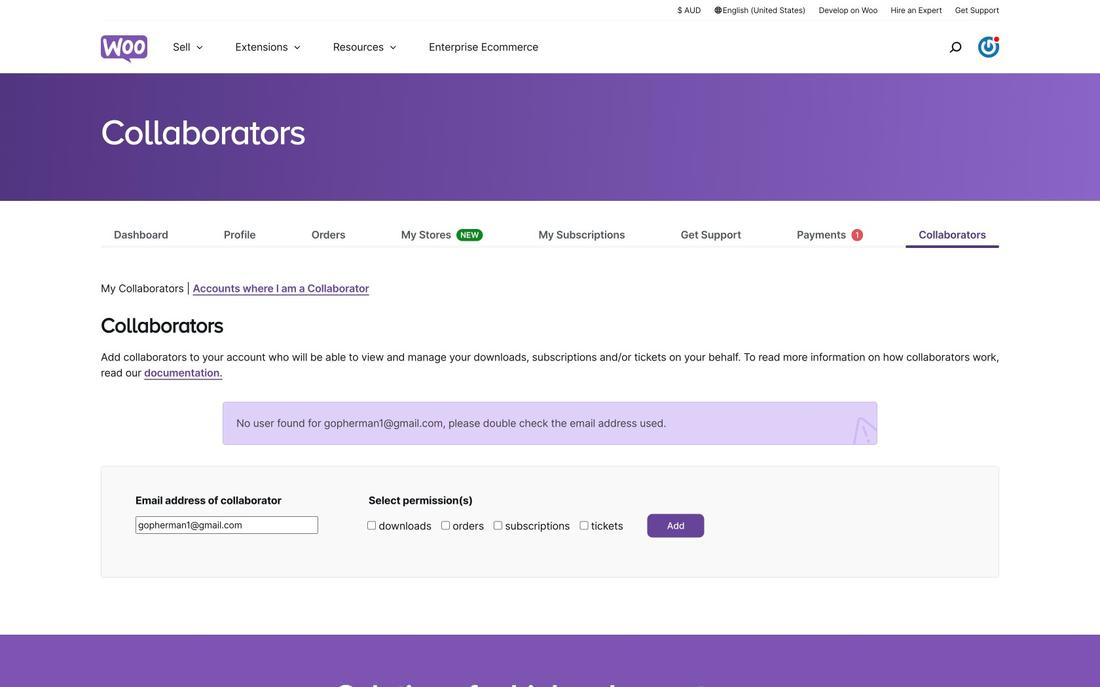Task type: describe. For each thing, give the bounding box(es) containing it.
search image
[[945, 37, 966, 58]]



Task type: locate. For each thing, give the bounding box(es) containing it.
None checkbox
[[441, 522, 450, 530]]

open account menu image
[[978, 37, 999, 58]]

service navigation menu element
[[921, 26, 999, 68]]

None checkbox
[[367, 522, 376, 530], [494, 522, 502, 530], [580, 522, 588, 530], [367, 522, 376, 530], [494, 522, 502, 530], [580, 522, 588, 530]]



Task type: vqa. For each thing, say whether or not it's contained in the screenshot.
company within the all- remote company
no



